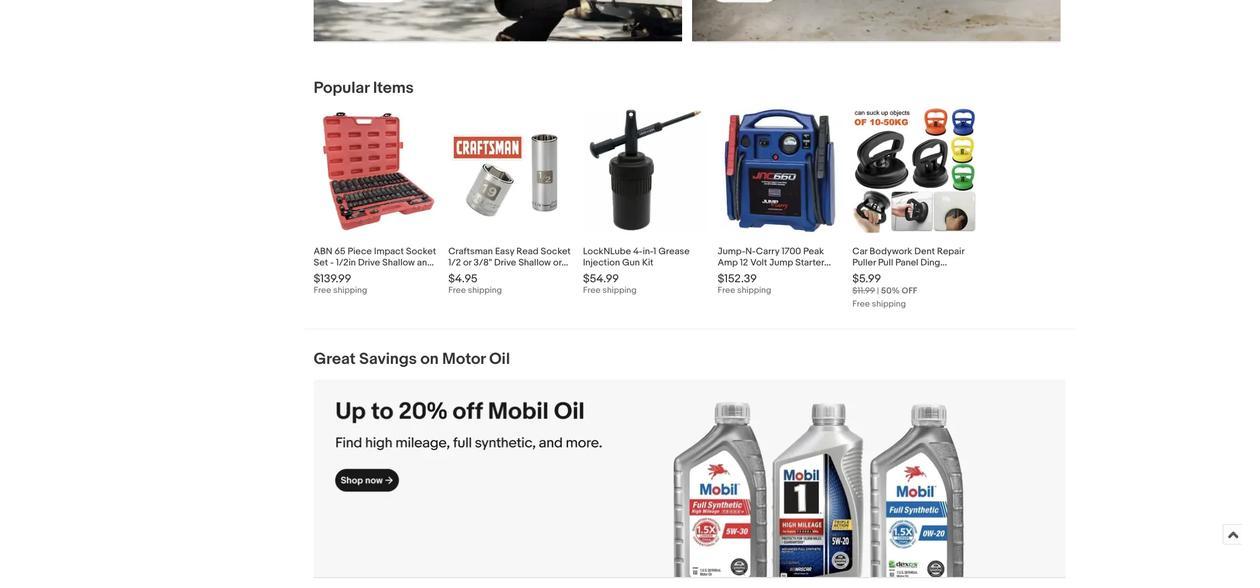 Task type: describe. For each thing, give the bounding box(es) containing it.
free inside $5.99 $11.99 | 50% off free shipping
[[853, 299, 871, 310]]

n-
[[746, 246, 756, 258]]

65
[[335, 246, 346, 258]]

1 or from the left
[[463, 258, 472, 269]]

savings
[[359, 350, 417, 370]]

deep inside craftsman easy read socket 1/2 or 3/8" drive shallow or deep metric mm/sae inch
[[449, 269, 472, 280]]

2 or from the left
[[553, 258, 562, 269]]

free inside locknlube 4-in-1 grease injection gun kit $54.99 free shipping
[[583, 285, 601, 296]]

1 horizontal spatial set
[[372, 269, 386, 280]]

$152.39
[[718, 272, 757, 286]]

shipping inside locknlube 4-in-1 grease injection gun kit $54.99 free shipping
[[603, 285, 637, 296]]

car bodywork dent repair puller pull panel ding remover sucker suction cup tool image
[[853, 108, 978, 233]]

craftsman
[[449, 246, 493, 258]]

great
[[314, 350, 356, 370]]

locknlube 4-in-1 grease injection gun kit $54.99 free shipping
[[583, 246, 690, 296]]

inch
[[544, 269, 562, 280]]

free for $139.99
[[314, 285, 331, 296]]

$11.99
[[853, 286, 876, 297]]

amp
[[718, 258, 738, 269]]

abn 65 piece impact socket set - 1/2in drive shallow and deep socket set image
[[314, 108, 439, 233]]

read
[[517, 246, 539, 258]]

piece
[[348, 246, 372, 258]]

easy
[[495, 246, 515, 258]]

shallow inside abn 65 piece impact socket set - 1/2in drive shallow and deep socket set
[[383, 258, 415, 269]]

mm/sae
[[504, 269, 542, 280]]

soljnc660
[[718, 269, 771, 280]]

deep inside abn 65 piece impact socket set - 1/2in drive shallow and deep socket set
[[314, 269, 337, 280]]

$5.99 $11.99 | 50% off free shipping
[[853, 272, 918, 310]]

volt
[[751, 258, 768, 269]]

0 horizontal spatial socket
[[339, 269, 370, 280]]

none text field up to 10% of exterior parts
[[314, 0, 683, 42]]

-
[[330, 258, 334, 269]]

$5.99
[[853, 272, 882, 286]]

craftsman easy read socket 1/2 or 3/8" drive shallow or deep metric mm/sae inch
[[449, 246, 571, 280]]

new!
[[800, 269, 822, 280]]

locknlube 4-in-1 grease injection gun kit image
[[583, 108, 708, 233]]

jump-
[[718, 246, 746, 258]]

none text field up to 10% off atv and utv parts and accessories
[[693, 0, 1061, 42]]

items
[[373, 79, 414, 98]]

1/2in
[[336, 258, 356, 269]]

$4.95
[[449, 272, 478, 286]]

peak
[[804, 246, 825, 258]]

shallow inside craftsman easy read socket 1/2 or 3/8" drive shallow or deep metric mm/sae inch
[[519, 258, 551, 269]]

shipping inside $5.99 $11.99 | 50% off free shipping
[[873, 299, 907, 310]]

injection
[[583, 258, 620, 269]]

motor
[[443, 350, 486, 370]]

1 horizontal spatial socket
[[406, 246, 436, 258]]

off
[[902, 286, 918, 297]]

3/8"
[[474, 258, 492, 269]]

$152.39 free shipping
[[718, 272, 772, 296]]

impact
[[374, 246, 404, 258]]

craftsman easy read socket 1/2 or 3/8" drive shallow or deep metric mm/sae inch image
[[449, 123, 573, 218]]

50%
[[882, 286, 900, 297]]



Task type: vqa. For each thing, say whether or not it's contained in the screenshot.


Task type: locate. For each thing, give the bounding box(es) containing it.
1 deep from the left
[[314, 269, 337, 280]]

None text field
[[314, 0, 683, 42], [693, 0, 1061, 42]]

4-
[[634, 246, 643, 258]]

$4.95 free shipping
[[449, 272, 502, 296]]

free inside $4.95 free shipping
[[449, 285, 466, 296]]

or
[[463, 258, 472, 269], [553, 258, 562, 269]]

shipping inside $139.99 free shipping
[[333, 285, 368, 296]]

drive inside craftsman easy read socket 1/2 or 3/8" drive shallow or deep metric mm/sae inch
[[495, 258, 517, 269]]

drive right 3/8"
[[495, 258, 517, 269]]

2 deep from the left
[[449, 269, 472, 280]]

1/2
[[449, 258, 461, 269]]

popular items
[[314, 79, 414, 98]]

shipping inside $4.95 free shipping
[[468, 285, 502, 296]]

kit
[[643, 258, 654, 269]]

drive
[[358, 258, 380, 269], [495, 258, 517, 269]]

up to 10% of exterior parts image
[[314, 0, 683, 42]]

shipping down 1/2in
[[333, 285, 368, 296]]

2 drive from the left
[[495, 258, 517, 269]]

set
[[314, 258, 328, 269], [372, 269, 386, 280]]

$139.99 free shipping
[[314, 272, 368, 296]]

2 none text field from the left
[[693, 0, 1061, 42]]

jump-n-carry 1700 peak amp 12 volt jump starter soljnc660 brand new! image
[[718, 108, 843, 233]]

shipping down metric
[[468, 285, 502, 296]]

drive right 1/2in
[[358, 258, 380, 269]]

free inside $152.39 free shipping
[[718, 285, 736, 296]]

up to 10% off atv and utv parts and accessories image
[[693, 0, 1061, 42]]

shipping for $152.39
[[738, 285, 772, 296]]

$139.99
[[314, 272, 352, 286]]

jump
[[770, 258, 794, 269]]

in-
[[643, 246, 654, 258]]

shipping down 50%
[[873, 299, 907, 310]]

shipping for $139.99
[[333, 285, 368, 296]]

socket inside craftsman easy read socket 1/2 or 3/8" drive shallow or deep metric mm/sae inch
[[541, 246, 571, 258]]

shipping
[[333, 285, 368, 296], [468, 285, 502, 296], [603, 285, 637, 296], [738, 285, 772, 296], [873, 299, 907, 310]]

brand
[[773, 269, 798, 280]]

deep down abn
[[314, 269, 337, 280]]

1 horizontal spatial drive
[[495, 258, 517, 269]]

oil
[[490, 350, 511, 370]]

$54.99
[[583, 272, 619, 286]]

shallow right easy
[[519, 258, 551, 269]]

free
[[314, 285, 331, 296], [449, 285, 466, 296], [583, 285, 601, 296], [718, 285, 736, 296], [853, 299, 871, 310]]

0 horizontal spatial drive
[[358, 258, 380, 269]]

1 horizontal spatial shallow
[[519, 258, 551, 269]]

great savings on motor oil
[[314, 350, 511, 370]]

socket
[[406, 246, 436, 258], [541, 246, 571, 258], [339, 269, 370, 280]]

1 none text field from the left
[[314, 0, 683, 42]]

set left -
[[314, 258, 328, 269]]

grease
[[659, 246, 690, 258]]

0 horizontal spatial none text field
[[314, 0, 683, 42]]

drive inside abn 65 piece impact socket set - 1/2in drive shallow and deep socket set
[[358, 258, 380, 269]]

$11.99 text field
[[853, 286, 876, 297]]

free down -
[[314, 285, 331, 296]]

free down 1/2
[[449, 285, 466, 296]]

0 horizontal spatial shallow
[[383, 258, 415, 269]]

1 horizontal spatial none text field
[[693, 0, 1061, 42]]

motor oil event image
[[314, 380, 1066, 578]]

2 shallow from the left
[[519, 258, 551, 269]]

socket down piece
[[339, 269, 370, 280]]

None text field
[[314, 380, 1066, 578]]

jump-n-carry 1700 peak amp 12 volt jump starter soljnc660 brand new!
[[718, 246, 825, 280]]

1 horizontal spatial or
[[553, 258, 562, 269]]

on
[[421, 350, 439, 370]]

shipping down soljnc660 at top right
[[738, 285, 772, 296]]

shallow
[[383, 258, 415, 269], [519, 258, 551, 269]]

1 drive from the left
[[358, 258, 380, 269]]

or right 1/2
[[463, 258, 472, 269]]

metric
[[474, 269, 502, 280]]

free for $4.95
[[449, 285, 466, 296]]

starter
[[796, 258, 825, 269]]

gun
[[623, 258, 640, 269]]

socket right impact
[[406, 246, 436, 258]]

popular
[[314, 79, 370, 98]]

socket up 'inch'
[[541, 246, 571, 258]]

shipping for $4.95
[[468, 285, 502, 296]]

free down injection
[[583, 285, 601, 296]]

shipping inside $152.39 free shipping
[[738, 285, 772, 296]]

0 horizontal spatial deep
[[314, 269, 337, 280]]

1700
[[782, 246, 802, 258]]

abn 65 piece impact socket set - 1/2in drive shallow and deep socket set
[[314, 246, 436, 280]]

|
[[878, 286, 880, 297]]

or right read
[[553, 258, 562, 269]]

deep down craftsman
[[449, 269, 472, 280]]

0 horizontal spatial or
[[463, 258, 472, 269]]

carry
[[756, 246, 780, 258]]

free for $152.39
[[718, 285, 736, 296]]

deep
[[314, 269, 337, 280], [449, 269, 472, 280]]

free down soljnc660 at top right
[[718, 285, 736, 296]]

1
[[654, 246, 657, 258]]

and
[[417, 258, 433, 269]]

1 horizontal spatial deep
[[449, 269, 472, 280]]

0 horizontal spatial set
[[314, 258, 328, 269]]

set down impact
[[372, 269, 386, 280]]

free down $11.99
[[853, 299, 871, 310]]

locknlube
[[583, 246, 632, 258]]

12
[[741, 258, 749, 269]]

abn
[[314, 246, 333, 258]]

2 horizontal spatial socket
[[541, 246, 571, 258]]

free inside $139.99 free shipping
[[314, 285, 331, 296]]

shallow left and on the left top of the page
[[383, 258, 415, 269]]

1 shallow from the left
[[383, 258, 415, 269]]

shipping down gun
[[603, 285, 637, 296]]



